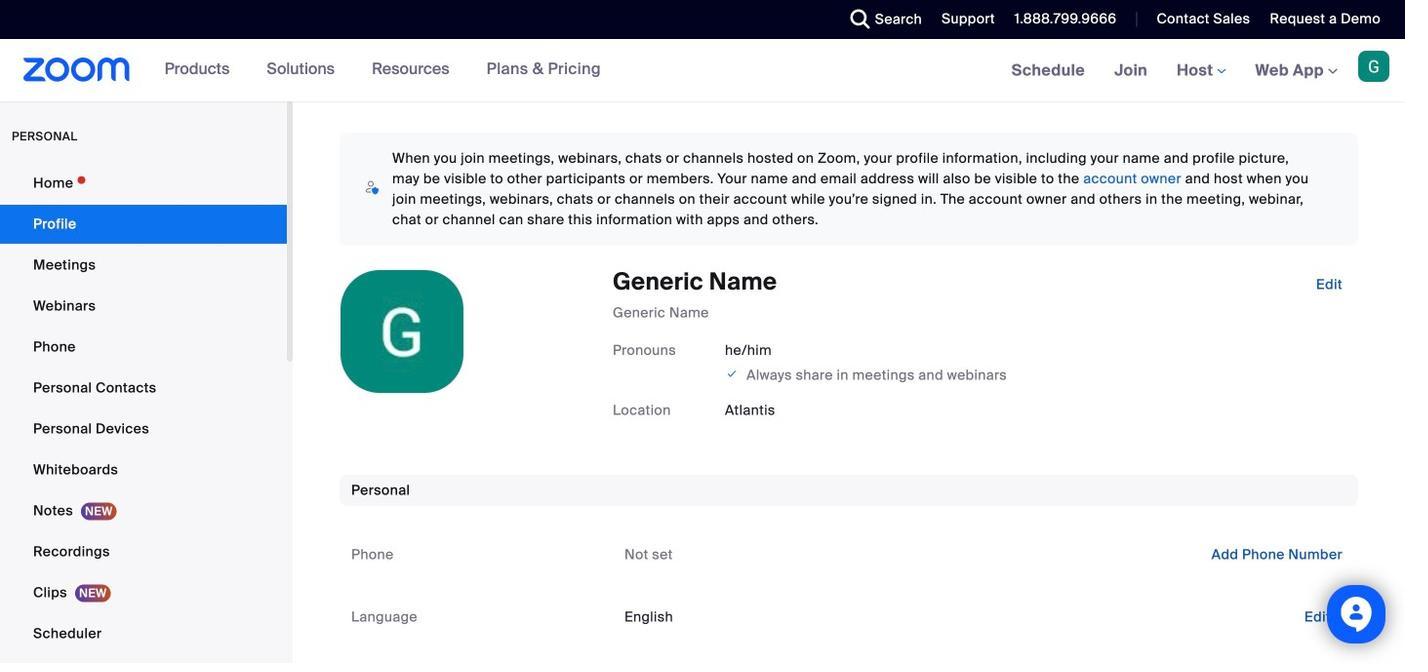 Task type: locate. For each thing, give the bounding box(es) containing it.
banner
[[0, 39, 1406, 103]]

product information navigation
[[150, 39, 616, 102]]

profile picture image
[[1359, 51, 1390, 82]]

meetings navigation
[[997, 39, 1406, 103]]



Task type: describe. For each thing, give the bounding box(es) containing it.
user photo image
[[341, 270, 464, 393]]

personal menu menu
[[0, 164, 287, 664]]

zoom logo image
[[23, 58, 130, 82]]

checked image
[[725, 364, 739, 384]]

edit user photo image
[[387, 323, 418, 341]]



Task type: vqa. For each thing, say whether or not it's contained in the screenshot.
right icon
no



